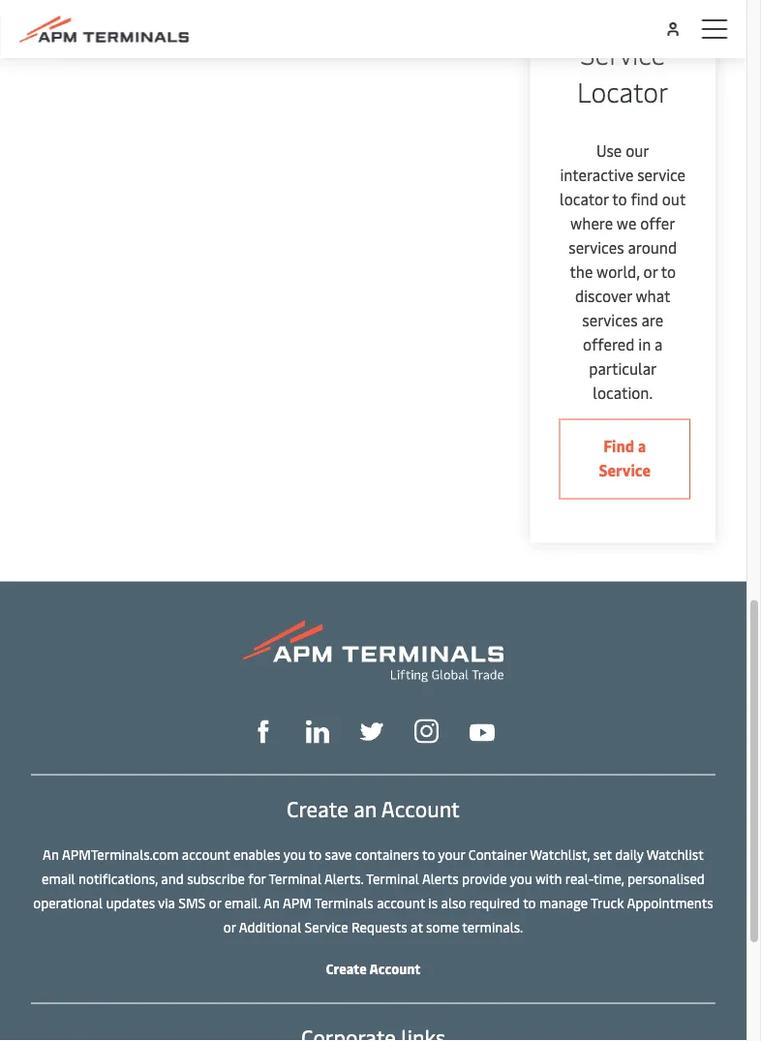 Task type: describe. For each thing, give the bounding box(es) containing it.
what
[[636, 285, 671, 306]]

container
[[469, 846, 527, 864]]

service
[[638, 164, 686, 185]]

shape link
[[252, 718, 275, 744]]

instagram image
[[415, 720, 439, 744]]

our
[[626, 140, 649, 161]]

youtube image
[[470, 724, 495, 742]]

truck
[[591, 894, 624, 913]]

apmt footer logo image
[[243, 621, 504, 683]]

apmterminals.com
[[62, 846, 179, 864]]

to left your
[[422, 846, 435, 864]]

requests
[[352, 918, 407, 937]]

you tube link
[[470, 719, 495, 743]]

find
[[631, 188, 659, 209]]

time,
[[594, 870, 624, 888]]

1 terminal from the left
[[269, 870, 322, 888]]

find a service
[[599, 435, 651, 480]]

required
[[470, 894, 520, 913]]

apm
[[283, 894, 312, 913]]

linkedin__x28_alt_x29__3_ link
[[306, 718, 329, 744]]

an apmterminals.com account enables you to save containers to your container watchlist, set daily watchlist email notifications, and subscribe for terminal alerts. terminal alerts provide you with real-time, personalised operational updates via sms or email. an apm terminals account is also required to manage truck appointments or additional service requests at some terminals.
[[33, 846, 714, 937]]

is
[[428, 894, 438, 913]]

0 vertical spatial account
[[381, 794, 460, 823]]

1 vertical spatial service
[[599, 459, 651, 480]]

create account
[[326, 960, 421, 978]]

are
[[642, 309, 664, 330]]

the
[[570, 261, 593, 282]]

around
[[628, 237, 677, 257]]

1 vertical spatial an
[[264, 894, 280, 913]]

facebook image
[[252, 721, 275, 744]]

instagram link
[[415, 718, 439, 744]]

where
[[571, 212, 613, 233]]

email
[[42, 870, 75, 888]]

daily
[[615, 846, 644, 864]]

find
[[604, 435, 635, 456]]

operational
[[33, 894, 103, 913]]

1 horizontal spatial you
[[510, 870, 532, 888]]

find a service link
[[559, 419, 691, 500]]

1 horizontal spatial or
[[224, 918, 236, 937]]

create for create account
[[326, 960, 367, 978]]

save
[[325, 846, 352, 864]]

use our interactive service locator to find out where we offer services around the world, or to discover what services are offered in a particular location.
[[560, 140, 686, 403]]

discover
[[575, 285, 632, 306]]

service locator
[[577, 35, 669, 110]]

watchlist
[[647, 846, 704, 864]]

1 vertical spatial services
[[582, 309, 638, 330]]

notifications,
[[78, 870, 158, 888]]



Task type: locate. For each thing, give the bounding box(es) containing it.
terminals
[[315, 894, 374, 913]]

for
[[248, 870, 266, 888]]

0 vertical spatial an
[[43, 846, 59, 864]]

service down terminals
[[305, 918, 348, 937]]

you right enables
[[284, 846, 306, 864]]

1 vertical spatial account
[[377, 894, 425, 913]]

a inside use our interactive service locator to find out where we offer services around the world, or to discover what services are offered in a particular location.
[[655, 334, 663, 354]]

0 vertical spatial create
[[287, 794, 348, 823]]

interactive
[[560, 164, 634, 185]]

1 vertical spatial or
[[209, 894, 221, 913]]

an
[[43, 846, 59, 864], [264, 894, 280, 913]]

1 horizontal spatial terminal
[[366, 870, 419, 888]]

additional
[[239, 918, 301, 937]]

a
[[655, 334, 663, 354], [638, 435, 646, 456]]

or right sms at the bottom of page
[[209, 894, 221, 913]]

terminals.
[[462, 918, 523, 937]]

0 horizontal spatial account
[[182, 846, 230, 864]]

world,
[[597, 261, 640, 282]]

or down around
[[644, 261, 658, 282]]

0 vertical spatial you
[[284, 846, 306, 864]]

alerts.
[[324, 870, 364, 888]]

services down where
[[569, 237, 624, 257]]

via
[[158, 894, 175, 913]]

create left an
[[287, 794, 348, 823]]

or down email.
[[224, 918, 236, 937]]

you
[[284, 846, 306, 864], [510, 870, 532, 888]]

services up offered at top right
[[582, 309, 638, 330]]

create for create an account
[[287, 794, 348, 823]]

account
[[182, 846, 230, 864], [377, 894, 425, 913]]

subscribe
[[187, 870, 245, 888]]

0 horizontal spatial terminal
[[269, 870, 322, 888]]

0 vertical spatial a
[[655, 334, 663, 354]]

an
[[354, 794, 377, 823]]

in
[[639, 334, 651, 354]]

terminal up apm in the bottom left of the page
[[269, 870, 322, 888]]

or inside use our interactive service locator to find out where we offer services around the world, or to discover what services are offered in a particular location.
[[644, 261, 658, 282]]

0 vertical spatial account
[[182, 846, 230, 864]]

0 vertical spatial or
[[644, 261, 658, 282]]

1 horizontal spatial account
[[377, 894, 425, 913]]

fill 44 link
[[360, 718, 384, 744]]

services
[[569, 237, 624, 257], [582, 309, 638, 330]]

0 vertical spatial services
[[569, 237, 624, 257]]

provide
[[462, 870, 507, 888]]

0 horizontal spatial a
[[638, 435, 646, 456]]

manage
[[539, 894, 588, 913]]

an up email
[[43, 846, 59, 864]]

offer
[[640, 212, 675, 233]]

0 vertical spatial service
[[580, 35, 666, 72]]

or
[[644, 261, 658, 282], [209, 894, 221, 913], [224, 918, 236, 937]]

a right find
[[638, 435, 646, 456]]

watchlist,
[[530, 846, 590, 864]]

account up at
[[377, 894, 425, 913]]

terminal
[[269, 870, 322, 888], [366, 870, 419, 888]]

a right in
[[655, 334, 663, 354]]

2 vertical spatial service
[[305, 918, 348, 937]]

an up additional
[[264, 894, 280, 913]]

to up what
[[661, 261, 676, 282]]

locator
[[560, 188, 609, 209]]

your
[[438, 846, 465, 864]]

account down requests
[[369, 960, 421, 978]]

terminal down the containers
[[366, 870, 419, 888]]

service down find
[[599, 459, 651, 480]]

create account link
[[326, 960, 421, 978]]

location.
[[593, 382, 653, 403]]

1 vertical spatial a
[[638, 435, 646, 456]]

you left 'with'
[[510, 870, 532, 888]]

0 horizontal spatial or
[[209, 894, 221, 913]]

service up "locator"
[[580, 35, 666, 72]]

containers
[[355, 846, 419, 864]]

0 horizontal spatial an
[[43, 846, 59, 864]]

account up subscribe
[[182, 846, 230, 864]]

service inside an apmterminals.com account enables you to save containers to your container watchlist, set daily watchlist email notifications, and subscribe for terminal alerts. terminal alerts provide you with real-time, personalised operational updates via sms or email. an apm terminals account is also required to manage truck appointments or additional service requests at some terminals.
[[305, 918, 348, 937]]

some
[[426, 918, 459, 937]]

appointments
[[627, 894, 714, 913]]

0 horizontal spatial you
[[284, 846, 306, 864]]

personalised
[[628, 870, 705, 888]]

particular
[[589, 358, 657, 379]]

out
[[662, 188, 686, 209]]

set
[[593, 846, 612, 864]]

updates
[[106, 894, 155, 913]]

1 vertical spatial you
[[510, 870, 532, 888]]

offered
[[583, 334, 635, 354]]

service inside service locator
[[580, 35, 666, 72]]

account
[[381, 794, 460, 823], [369, 960, 421, 978]]

also
[[441, 894, 466, 913]]

1 vertical spatial create
[[326, 960, 367, 978]]

we
[[617, 212, 637, 233]]

use
[[597, 140, 622, 161]]

to down 'with'
[[523, 894, 536, 913]]

create an account
[[287, 794, 460, 823]]

2 terminal from the left
[[366, 870, 419, 888]]

to left find
[[612, 188, 627, 209]]

real-
[[566, 870, 594, 888]]

email.
[[225, 894, 261, 913]]

service
[[580, 35, 666, 72], [599, 459, 651, 480], [305, 918, 348, 937]]

2 vertical spatial or
[[224, 918, 236, 937]]

twitter image
[[360, 721, 384, 744]]

1 vertical spatial account
[[369, 960, 421, 978]]

1 horizontal spatial a
[[655, 334, 663, 354]]

locator
[[577, 73, 669, 110]]

create
[[287, 794, 348, 823], [326, 960, 367, 978]]

2 horizontal spatial or
[[644, 261, 658, 282]]

linkedin image
[[306, 721, 329, 744]]

sms
[[178, 894, 206, 913]]

at
[[411, 918, 423, 937]]

to
[[612, 188, 627, 209], [661, 261, 676, 282], [309, 846, 322, 864], [422, 846, 435, 864], [523, 894, 536, 913]]

and
[[161, 870, 184, 888]]

create down requests
[[326, 960, 367, 978]]

account right an
[[381, 794, 460, 823]]

alerts
[[422, 870, 459, 888]]

a inside find a service
[[638, 435, 646, 456]]

with
[[536, 870, 562, 888]]

to left save
[[309, 846, 322, 864]]

1 horizontal spatial an
[[264, 894, 280, 913]]

enables
[[233, 846, 281, 864]]



Task type: vqa. For each thing, say whether or not it's contained in the screenshot.
"possible,"
no



